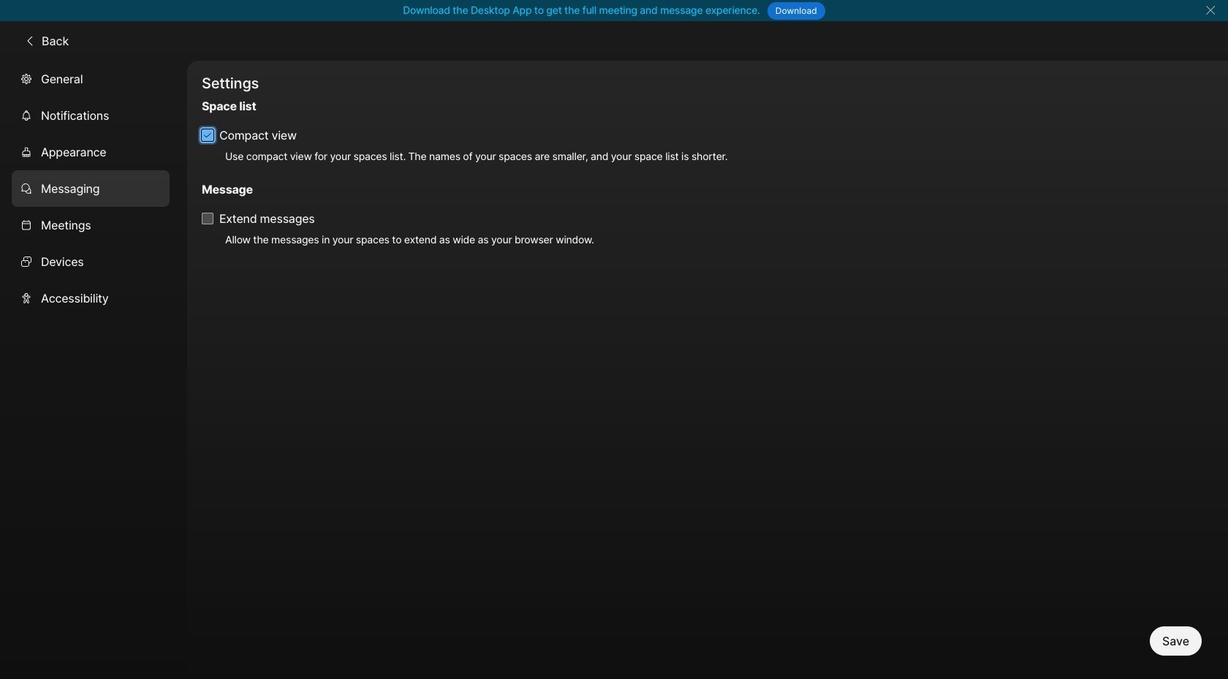 Task type: locate. For each thing, give the bounding box(es) containing it.
messaging tab
[[12, 170, 170, 207]]

meetings tab
[[12, 207, 170, 243]]

settings navigation
[[0, 60, 187, 679]]



Task type: describe. For each thing, give the bounding box(es) containing it.
notifications tab
[[12, 97, 170, 134]]

cancel_16 image
[[1205, 4, 1217, 16]]

accessibility tab
[[12, 280, 170, 316]]

devices tab
[[12, 243, 170, 280]]

general tab
[[12, 60, 170, 97]]

appearance tab
[[12, 134, 170, 170]]



Task type: vqa. For each thing, say whether or not it's contained in the screenshot.
the "Name the team (required)" text box
no



